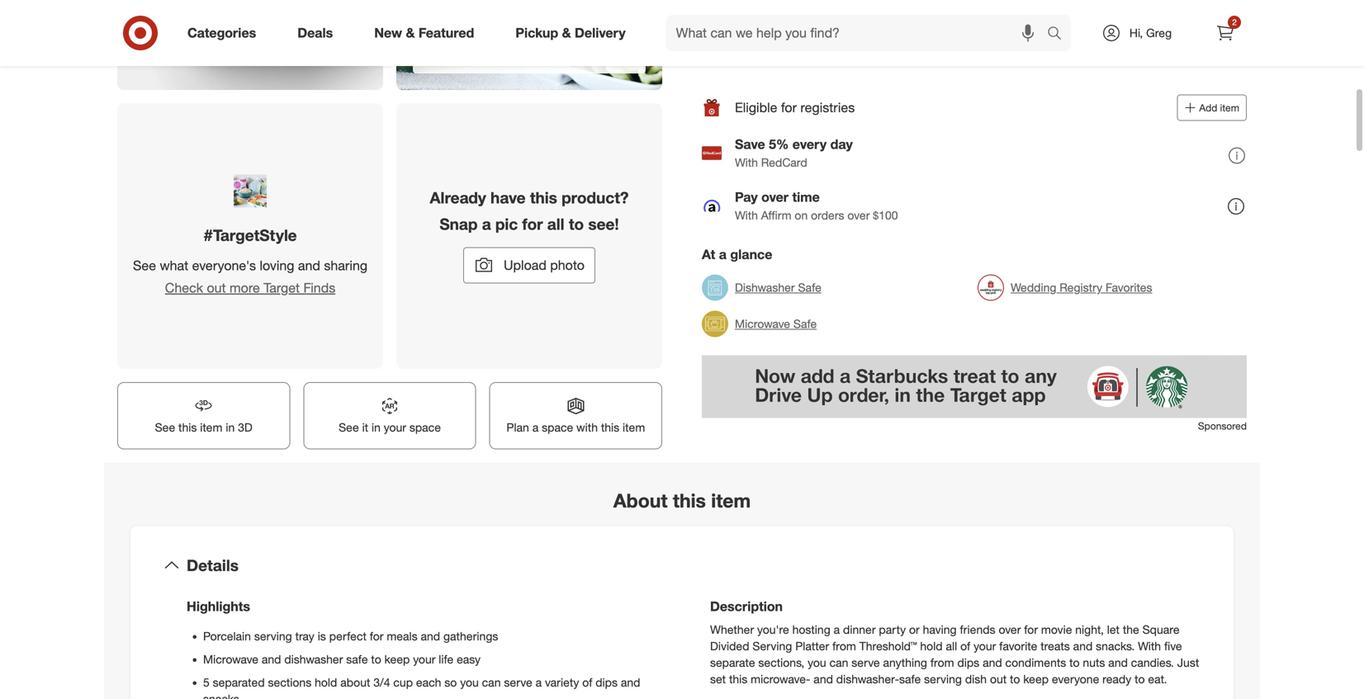 Task type: vqa. For each thing, say whether or not it's contained in the screenshot.
THE SERVE in the the Description Whether you're hosting a dinner party or having friends over for movie night, let the Square Divided Serving Platter from Threshold™ hold all of your favorite treats and snacks. With five separate sections, you can serve anything from dips and condiments to nuts and candies. Just set this microwave- and dishwasher-safe serving dish out to keep everyone ready to eat.
yes



Task type: locate. For each thing, give the bounding box(es) containing it.
over up favorite at the right bottom of page
[[999, 623, 1021, 637]]

and down "platter"
[[814, 672, 833, 687]]

1 horizontal spatial &
[[562, 25, 571, 41]]

over
[[761, 189, 789, 205], [848, 208, 870, 223], [999, 623, 1021, 637]]

2 link
[[1207, 15, 1244, 51]]

1 vertical spatial with
[[735, 208, 758, 223]]

0 horizontal spatial microwave
[[203, 652, 258, 667]]

to inside already have this product? snap a pic for all to see!
[[569, 215, 584, 234]]

2 space from the left
[[542, 420, 573, 435]]

about
[[340, 676, 370, 690]]

microwave down porcelain
[[203, 652, 258, 667]]

microwave for microwave safe
[[735, 317, 790, 331]]

None checkbox
[[702, 30, 718, 46]]

to up everyone
[[1069, 656, 1080, 670]]

0 vertical spatial dips
[[957, 656, 979, 670]]

glance
[[730, 246, 772, 263]]

snap
[[440, 215, 478, 234]]

let
[[1107, 623, 1120, 637]]

year
[[753, 19, 780, 35]]

plan left ($18-
[[913, 19, 941, 35]]

0 horizontal spatial in
[[226, 420, 235, 435]]

0 horizontal spatial you
[[460, 676, 479, 690]]

1 vertical spatial can
[[482, 676, 501, 690]]

($18-
[[945, 19, 975, 35]]

a left variety
[[536, 676, 542, 690]]

1 vertical spatial from
[[930, 656, 954, 670]]

see
[[780, 39, 801, 54], [133, 258, 156, 274], [155, 420, 175, 435], [339, 420, 359, 435]]

a left dinner
[[834, 623, 840, 637]]

serving
[[254, 629, 292, 644], [924, 672, 962, 687]]

your inside description whether you're hosting a dinner party or having friends over for movie night, let the square divided serving platter from threshold™ hold all of your favorite treats and snacks. with five separate sections, you can serve anything from dips and condiments to nuts and candies. just set this microwave- and dishwasher-safe serving dish out to keep everyone ready to eat.
[[974, 639, 996, 654]]

sponsored
[[1198, 420, 1247, 432]]

out inside see what everyone's loving and sharing check out more target finds
[[207, 280, 226, 296]]

1 vertical spatial plan
[[506, 420, 529, 435]]

0 horizontal spatial over
[[761, 189, 789, 205]]

-
[[1023, 19, 1028, 35]]

$8.00
[[742, 39, 770, 54]]

add
[[1199, 102, 1217, 114]]

1 horizontal spatial in
[[372, 420, 381, 435]]

dips inside 5 separated sections hold about 3/4 cup each so you can serve a variety of dips and snacks
[[596, 676, 618, 690]]

see inside see it in your space button
[[339, 420, 359, 435]]

0 vertical spatial from
[[832, 639, 856, 654]]

save 5% every day with redcard
[[735, 136, 853, 170]]

1 horizontal spatial out
[[990, 672, 1007, 687]]

0 vertical spatial plan
[[913, 19, 941, 35]]

finds
[[303, 280, 335, 296]]

in right it
[[372, 420, 381, 435]]

a inside 5 separated sections hold about 3/4 cup each so you can serve a variety of dips and snacks
[[536, 676, 542, 690]]

registry
[[1060, 280, 1103, 295]]

for inside already have this product? snap a pic for all to see!
[[522, 215, 543, 234]]

to up 3/4
[[371, 652, 381, 667]]

safe up 'about' at bottom left
[[346, 652, 368, 667]]

1 horizontal spatial can
[[830, 656, 848, 670]]

with down save
[[735, 155, 758, 170]]

1 horizontal spatial plan
[[913, 19, 941, 35]]

1 vertical spatial all
[[946, 639, 957, 654]]

0 horizontal spatial space
[[409, 420, 441, 435]]

2 for 2 year furniture protection plan ($18-$49.99) - allstate $8.00 · see plan details
[[742, 19, 749, 35]]

1 horizontal spatial microwave
[[735, 317, 790, 331]]

see!
[[588, 215, 619, 234]]

with down pay on the right top of page
[[735, 208, 758, 223]]

2 horizontal spatial your
[[974, 639, 996, 654]]

1 horizontal spatial from
[[930, 656, 954, 670]]

& for new
[[406, 25, 415, 41]]

highlights
[[187, 599, 250, 615]]

microwave down dishwasher safe button
[[735, 317, 790, 331]]

on
[[795, 208, 808, 223]]

1 horizontal spatial over
[[848, 208, 870, 223]]

0 horizontal spatial dips
[[596, 676, 618, 690]]

your inside button
[[384, 420, 406, 435]]

dips inside description whether you're hosting a dinner party or having friends over for movie night, let the square divided serving platter from threshold™ hold all of your favorite treats and snacks. with five separate sections, you can serve anything from dips and condiments to nuts and candies. just set this microwave- and dishwasher-safe serving dish out to keep everyone ready to eat.
[[957, 656, 979, 670]]

set
[[710, 672, 726, 687]]

dips up dish
[[957, 656, 979, 670]]

in inside see it in your space button
[[372, 420, 381, 435]]

this right have
[[530, 188, 557, 207]]

a left 'pic'
[[482, 215, 491, 234]]

0 horizontal spatial your
[[384, 420, 406, 435]]

details button
[[144, 539, 1220, 592]]

image gallery element
[[117, 0, 662, 450]]

keep down the "condiments"
[[1023, 672, 1049, 687]]

plan inside button
[[506, 420, 529, 435]]

so
[[444, 676, 457, 690]]

& right pickup
[[562, 25, 571, 41]]

candies.
[[1131, 656, 1174, 670]]

condiments
[[1005, 656, 1066, 670]]

serving
[[753, 639, 792, 654]]

space right it
[[409, 420, 441, 435]]

1 horizontal spatial hold
[[920, 639, 943, 654]]

see left what
[[133, 258, 156, 274]]

2 vertical spatial with
[[1138, 639, 1161, 654]]

1 vertical spatial safe
[[793, 317, 817, 331]]

0 vertical spatial with
[[735, 155, 758, 170]]

a left with
[[532, 420, 539, 435]]

2 left year
[[742, 19, 749, 35]]

1 vertical spatial safe
[[899, 672, 921, 687]]

1 horizontal spatial your
[[413, 652, 436, 667]]

microwave for microwave and dishwasher safe to keep your life easy
[[203, 652, 258, 667]]

anything
[[883, 656, 927, 670]]

1 horizontal spatial safe
[[899, 672, 921, 687]]

variety
[[545, 676, 579, 690]]

serve left variety
[[504, 676, 532, 690]]

2 horizontal spatial over
[[999, 623, 1021, 637]]

your left life
[[413, 652, 436, 667]]

see left it
[[339, 420, 359, 435]]

snacks.
[[1096, 639, 1135, 654]]

with inside save 5% every day with redcard
[[735, 155, 758, 170]]

dinner
[[843, 623, 876, 637]]

serving left dish
[[924, 672, 962, 687]]

can right the so
[[482, 676, 501, 690]]

in
[[226, 420, 235, 435], [372, 420, 381, 435]]

of inside description whether you're hosting a dinner party or having friends over for movie night, let the square divided serving platter from threshold™ hold all of your favorite treats and snacks. with five separate sections, you can serve anything from dips and condiments to nuts and candies. just set this microwave- and dishwasher-safe serving dish out to keep everyone ready to eat.
[[960, 639, 970, 654]]

and right variety
[[621, 676, 640, 690]]

item right with
[[623, 420, 645, 435]]

you down "platter"
[[808, 656, 826, 670]]

microwave inside button
[[735, 317, 790, 331]]

over up "affirm"
[[761, 189, 789, 205]]

keep inside description whether you're hosting a dinner party or having friends over for movie night, let the square divided serving platter from threshold™ hold all of your favorite treats and snacks. with five separate sections, you can serve anything from dips and condiments to nuts and candies. just set this microwave- and dishwasher-safe serving dish out to keep everyone ready to eat.
[[1023, 672, 1049, 687]]

check
[[165, 280, 203, 296]]

2 & from the left
[[562, 25, 571, 41]]

1 horizontal spatial dips
[[957, 656, 979, 670]]

safe down dishwasher safe at the top right of page
[[793, 317, 817, 331]]

0 vertical spatial safe
[[346, 652, 368, 667]]

safe right 'dishwasher'
[[798, 280, 821, 295]]

wedding registry favorites button
[[978, 270, 1152, 306]]

in left 3d
[[226, 420, 235, 435]]

cup
[[393, 676, 413, 690]]

0 horizontal spatial plan
[[506, 420, 529, 435]]

porcelain
[[203, 629, 251, 644]]

0 horizontal spatial from
[[832, 639, 856, 654]]

1 vertical spatial hold
[[315, 676, 337, 690]]

1 vertical spatial serving
[[924, 672, 962, 687]]

for up favorite at the right bottom of page
[[1024, 623, 1038, 637]]

1 horizontal spatial serving
[[924, 672, 962, 687]]

new
[[374, 25, 402, 41]]

0 vertical spatial all
[[547, 215, 564, 234]]

and up sections
[[262, 652, 281, 667]]

0 horizontal spatial hold
[[315, 676, 337, 690]]

your right it
[[384, 420, 406, 435]]

from down dinner
[[832, 639, 856, 654]]

this down separate
[[729, 672, 748, 687]]

safe down the anything on the bottom of the page
[[899, 672, 921, 687]]

3d
[[238, 420, 252, 435]]

serve inside description whether you're hosting a dinner party or having friends over for movie night, let the square divided serving platter from threshold™ hold all of your favorite treats and snacks. with five separate sections, you can serve anything from dips and condiments to nuts and candies. just set this microwave- and dishwasher-safe serving dish out to keep everyone ready to eat.
[[852, 656, 880, 670]]

allstate
[[1032, 19, 1079, 35]]

about
[[613, 489, 668, 512]]

1 vertical spatial of
[[582, 676, 592, 690]]

see right ·
[[780, 39, 801, 54]]

see inside 'see this item in 3d' button
[[155, 420, 175, 435]]

0 horizontal spatial all
[[547, 215, 564, 234]]

and up finds
[[298, 258, 320, 274]]

2 inside "2 year furniture protection plan ($18-$49.99) - allstate $8.00 · see plan details"
[[742, 19, 749, 35]]

from down having
[[930, 656, 954, 670]]

1 vertical spatial out
[[990, 672, 1007, 687]]

0 vertical spatial serve
[[852, 656, 880, 670]]

to left see!
[[569, 215, 584, 234]]

eligible
[[735, 100, 777, 116]]

your
[[384, 420, 406, 435], [974, 639, 996, 654], [413, 652, 436, 667]]

description whether you're hosting a dinner party or having friends over for movie night, let the square divided serving platter from threshold™ hold all of your favorite treats and snacks. with five separate sections, you can serve anything from dips and condiments to nuts and candies. just set this microwave- and dishwasher-safe serving dish out to keep everyone ready to eat.
[[710, 599, 1199, 687]]

1 horizontal spatial keep
[[1023, 672, 1049, 687]]

hold down dishwasher
[[315, 676, 337, 690]]

registries
[[800, 100, 855, 116]]

see for see this item in 3d
[[155, 420, 175, 435]]

square porcelain divided serving platter 11.5" white - threshold&#8482;, 2 of 5 image
[[117, 0, 383, 90]]

0 horizontal spatial out
[[207, 280, 226, 296]]

details
[[829, 39, 863, 54]]

with inside pay over time with affirm on orders over $100
[[735, 208, 758, 223]]

life
[[439, 652, 454, 667]]

all up photo
[[547, 215, 564, 234]]

see left 3d
[[155, 420, 175, 435]]

0 horizontal spatial safe
[[346, 652, 368, 667]]

for right 'pic'
[[522, 215, 543, 234]]

0 horizontal spatial can
[[482, 676, 501, 690]]

safe for microwave safe
[[793, 317, 817, 331]]

1 vertical spatial over
[[848, 208, 870, 223]]

what
[[160, 258, 188, 274]]

2 vertical spatial over
[[999, 623, 1021, 637]]

hold down having
[[920, 639, 943, 654]]

1 horizontal spatial all
[[946, 639, 957, 654]]

serve inside 5 separated sections hold about 3/4 cup each so you can serve a variety of dips and snacks
[[504, 676, 532, 690]]

1 horizontal spatial space
[[542, 420, 573, 435]]

& for pickup
[[562, 25, 571, 41]]

new & featured link
[[360, 15, 495, 51]]

plan inside "2 year furniture protection plan ($18-$49.99) - allstate $8.00 · see plan details"
[[913, 19, 941, 35]]

featured
[[419, 25, 474, 41]]

1 horizontal spatial serve
[[852, 656, 880, 670]]

plan a space with this item button
[[489, 382, 662, 450]]

plan left with
[[506, 420, 529, 435]]

keep down 'meals'
[[385, 652, 410, 667]]

item
[[1220, 102, 1239, 114], [200, 420, 223, 435], [623, 420, 645, 435], [711, 489, 751, 512]]

over left $100
[[848, 208, 870, 223]]

0 horizontal spatial 2
[[742, 19, 749, 35]]

space
[[409, 420, 441, 435], [542, 420, 573, 435]]

0 horizontal spatial serving
[[254, 629, 292, 644]]

serving left tray
[[254, 629, 292, 644]]

can
[[830, 656, 848, 670], [482, 676, 501, 690]]

all down having
[[946, 639, 957, 654]]

2 in from the left
[[372, 420, 381, 435]]

0 vertical spatial out
[[207, 280, 226, 296]]

your down friends
[[974, 639, 996, 654]]

with up candies.
[[1138, 639, 1161, 654]]

serving inside description whether you're hosting a dinner party or having friends over for movie night, let the square divided serving platter from threshold™ hold all of your favorite treats and snacks. with five separate sections, you can serve anything from dips and condiments to nuts and candies. just set this microwave- and dishwasher-safe serving dish out to keep everyone ready to eat.
[[924, 672, 962, 687]]

see inside see what everyone's loving and sharing check out more target finds
[[133, 258, 156, 274]]

hold
[[920, 639, 943, 654], [315, 676, 337, 690]]

1 vertical spatial dips
[[596, 676, 618, 690]]

to
[[569, 215, 584, 234], [371, 652, 381, 667], [1069, 656, 1080, 670], [1010, 672, 1020, 687], [1135, 672, 1145, 687]]

at
[[702, 246, 715, 263]]

you right the so
[[460, 676, 479, 690]]

& right new
[[406, 25, 415, 41]]

1 horizontal spatial you
[[808, 656, 826, 670]]

0 vertical spatial of
[[960, 639, 970, 654]]

of
[[960, 639, 970, 654], [582, 676, 592, 690]]

0 vertical spatial can
[[830, 656, 848, 670]]

5 separated sections hold about 3/4 cup each so you can serve a variety of dips and snacks
[[203, 676, 640, 699]]

1 horizontal spatial 2
[[1232, 17, 1237, 27]]

a inside button
[[532, 420, 539, 435]]

and inside see what everyone's loving and sharing check out more target finds
[[298, 258, 320, 274]]

this left 3d
[[178, 420, 197, 435]]

0 horizontal spatial keep
[[385, 652, 410, 667]]

0 horizontal spatial &
[[406, 25, 415, 41]]

0 vertical spatial microwave
[[735, 317, 790, 331]]

serve up dishwasher-
[[852, 656, 880, 670]]

2 right "greg"
[[1232, 17, 1237, 27]]

0 vertical spatial serving
[[254, 629, 292, 644]]

hold inside description whether you're hosting a dinner party or having friends over for movie night, let the square divided serving platter from threshold™ hold all of your favorite treats and snacks. with five separate sections, you can serve anything from dips and condiments to nuts and candies. just set this microwave- and dishwasher-safe serving dish out to keep everyone ready to eat.
[[920, 639, 943, 654]]

of down friends
[[960, 639, 970, 654]]

and
[[298, 258, 320, 274], [421, 629, 440, 644], [1073, 639, 1093, 654], [262, 652, 281, 667], [983, 656, 1002, 670], [1108, 656, 1128, 670], [814, 672, 833, 687], [621, 676, 640, 690]]

for inside description whether you're hosting a dinner party or having friends over for movie night, let the square divided serving platter from threshold™ hold all of your favorite treats and snacks. with five separate sections, you can serve anything from dips and condiments to nuts and candies. just set this microwave- and dishwasher-safe serving dish out to keep everyone ready to eat.
[[1024, 623, 1038, 637]]

0 horizontal spatial serve
[[504, 676, 532, 690]]

dips right variety
[[596, 676, 618, 690]]

separate
[[710, 656, 755, 670]]

all
[[547, 215, 564, 234], [946, 639, 957, 654]]

treats
[[1041, 639, 1070, 654]]

1 in from the left
[[226, 420, 235, 435]]

1 vertical spatial serve
[[504, 676, 532, 690]]

out down everyone's
[[207, 280, 226, 296]]

out right dish
[[990, 672, 1007, 687]]

space left with
[[542, 420, 573, 435]]

gatherings
[[443, 629, 498, 644]]

favorite
[[999, 639, 1037, 654]]

microwave safe
[[735, 317, 817, 331]]

0 vertical spatial you
[[808, 656, 826, 670]]

add item button
[[1177, 95, 1247, 121]]

details
[[187, 556, 239, 575]]

#targetstyle preview 1 image
[[234, 175, 267, 208]]

see this item in 3d button
[[117, 382, 290, 450]]

0 vertical spatial hold
[[920, 639, 943, 654]]

0 vertical spatial safe
[[798, 280, 821, 295]]

of right variety
[[582, 676, 592, 690]]

can up dishwasher-
[[830, 656, 848, 670]]

a inside already have this product? snap a pic for all to see!
[[482, 215, 491, 234]]

0 horizontal spatial of
[[582, 676, 592, 690]]

1 vertical spatial microwave
[[203, 652, 258, 667]]

pay over time with affirm on orders over $100
[[735, 189, 898, 223]]

1 & from the left
[[406, 25, 415, 41]]

1 vertical spatial you
[[460, 676, 479, 690]]

1 vertical spatial keep
[[1023, 672, 1049, 687]]

1 horizontal spatial of
[[960, 639, 970, 654]]



Task type: describe. For each thing, give the bounding box(es) containing it.
2 year furniture protection plan ($18-$49.99) - allstate $8.00 · see plan details
[[742, 19, 1079, 54]]

for right eligible
[[781, 100, 797, 116]]

porcelain serving tray is perfect for meals and gatherings
[[203, 629, 498, 644]]

to down the "condiments"
[[1010, 672, 1020, 687]]

see what everyone's loving and sharing check out more target finds
[[133, 258, 367, 296]]

eat.
[[1148, 672, 1167, 687]]

for left 'meals'
[[370, 629, 384, 644]]

ready
[[1103, 672, 1131, 687]]

safe for dishwasher safe
[[798, 280, 821, 295]]

this right with
[[601, 420, 619, 435]]

have
[[491, 188, 526, 207]]

protection
[[844, 19, 910, 35]]

with inside description whether you're hosting a dinner party or having friends over for movie night, let the square divided serving platter from threshold™ hold all of your favorite treats and snacks. with five separate sections, you can serve anything from dips and condiments to nuts and candies. just set this microwave- and dishwasher-safe serving dish out to keep everyone ready to eat.
[[1138, 639, 1161, 654]]

What can we help you find? suggestions appear below search field
[[666, 15, 1051, 51]]

over inside description whether you're hosting a dinner party or having friends over for movie night, let the square divided serving platter from threshold™ hold all of your favorite treats and snacks. with five separate sections, you can serve anything from dips and condiments to nuts and candies. just set this microwave- and dishwasher-safe serving dish out to keep everyone ready to eat.
[[999, 623, 1021, 637]]

friends
[[960, 623, 995, 637]]

dishwasher safe button
[[702, 270, 821, 306]]

@shannonwillardson
[[423, 38, 521, 50]]

see it in your space
[[339, 420, 441, 435]]

microwave-
[[751, 672, 810, 687]]

·
[[773, 38, 777, 54]]

safe inside description whether you're hosting a dinner party or having friends over for movie night, let the square divided serving platter from threshold™ hold all of your favorite treats and snacks. with five separate sections, you can serve anything from dips and condiments to nuts and candies. just set this microwave- and dishwasher-safe serving dish out to keep everyone ready to eat.
[[899, 672, 921, 687]]

nuts
[[1083, 656, 1105, 670]]

new & featured
[[374, 25, 474, 41]]

and up the ready
[[1108, 656, 1128, 670]]

can inside description whether you're hosting a dinner party or having friends over for movie night, let the square divided serving platter from threshold™ hold all of your favorite treats and snacks. with five separate sections, you can serve anything from dips and condiments to nuts and candies. just set this microwave- and dishwasher-safe serving dish out to keep everyone ready to eat.
[[830, 656, 848, 670]]

upload photo button
[[463, 248, 595, 284]]

this right about
[[673, 489, 706, 512]]

see inside "2 year furniture protection plan ($18-$49.99) - allstate $8.00 · see plan details"
[[780, 39, 801, 54]]

platter
[[795, 639, 829, 654]]

eligible for registries
[[735, 100, 855, 116]]

and up life
[[421, 629, 440, 644]]

day
[[830, 136, 853, 152]]

categories
[[187, 25, 256, 41]]

and inside 5 separated sections hold about 3/4 cup each so you can serve a variety of dips and snacks
[[621, 676, 640, 690]]

dishwasher safe
[[735, 280, 821, 295]]

advertisement element
[[702, 355, 1247, 418]]

of inside 5 separated sections hold about 3/4 cup each so you can serve a variety of dips and snacks
[[582, 676, 592, 690]]

you inside 5 separated sections hold about 3/4 cup each so you can serve a variety of dips and snacks
[[460, 676, 479, 690]]

item right add
[[1220, 102, 1239, 114]]

tray
[[295, 629, 314, 644]]

all inside already have this product? snap a pic for all to see!
[[547, 215, 564, 234]]

you inside description whether you're hosting a dinner party or having friends over for movie night, let the square divided serving platter from threshold™ hold all of your favorite treats and snacks. with five separate sections, you can serve anything from dips and condiments to nuts and candies. just set this microwave- and dishwasher-safe serving dish out to keep everyone ready to eat.
[[808, 656, 826, 670]]

dish
[[965, 672, 987, 687]]

save
[[735, 136, 765, 152]]

0 vertical spatial over
[[761, 189, 789, 205]]

dishwasher-
[[836, 672, 899, 687]]

see for see what everyone's loving and sharing check out more target finds
[[133, 258, 156, 274]]

search
[[1040, 26, 1079, 43]]

upload photo
[[504, 257, 585, 274]]

out inside description whether you're hosting a dinner party or having friends over for movie night, let the square divided serving platter from threshold™ hold all of your favorite treats and snacks. with five separate sections, you can serve anything from dips and condiments to nuts and candies. just set this microwave- and dishwasher-safe serving dish out to keep everyone ready to eat.
[[990, 672, 1007, 687]]

5
[[203, 676, 210, 690]]

with
[[576, 420, 598, 435]]

plan a space with this item
[[506, 420, 645, 435]]

description
[[710, 599, 783, 615]]

hold inside 5 separated sections hold about 3/4 cup each so you can serve a variety of dips and snacks
[[315, 676, 337, 690]]

divided
[[710, 639, 749, 654]]

target
[[264, 280, 300, 296]]

night,
[[1075, 623, 1104, 637]]

deals link
[[283, 15, 354, 51]]

just
[[1177, 656, 1199, 670]]

categories link
[[173, 15, 277, 51]]

dishwasher
[[284, 652, 343, 667]]

item up details 'dropdown button'
[[711, 489, 751, 512]]

sections
[[268, 676, 311, 690]]

delivery
[[575, 25, 626, 41]]

redcard
[[761, 155, 807, 170]]

square
[[1143, 623, 1180, 637]]

at a glance
[[702, 246, 772, 263]]

snacks
[[203, 692, 239, 699]]

2 for 2
[[1232, 17, 1237, 27]]

wedding registry favorites
[[1011, 280, 1152, 295]]

all inside description whether you're hosting a dinner party or having friends over for movie night, let the square divided serving platter from threshold™ hold all of your favorite treats and snacks. with five separate sections, you can serve anything from dips and condiments to nuts and candies. just set this microwave- and dishwasher-safe serving dish out to keep everyone ready to eat.
[[946, 639, 957, 654]]

already
[[430, 188, 486, 207]]

this inside already have this product? snap a pic for all to see!
[[530, 188, 557, 207]]

threshold™
[[859, 639, 917, 654]]

wedding
[[1011, 280, 1056, 295]]

pickup & delivery
[[516, 25, 626, 41]]

item left 3d
[[200, 420, 223, 435]]

each
[[416, 676, 441, 690]]

five
[[1164, 639, 1182, 654]]

1 space from the left
[[409, 420, 441, 435]]

time
[[792, 189, 820, 205]]

add item
[[1199, 102, 1239, 114]]

loving
[[260, 258, 294, 274]]

about this item
[[613, 489, 751, 512]]

or
[[909, 623, 920, 637]]

#targetstyle
[[203, 226, 297, 245]]

favorites
[[1106, 280, 1152, 295]]

see for see it in your space
[[339, 420, 359, 435]]

a inside description whether you're hosting a dinner party or having friends over for movie night, let the square divided serving platter from threshold™ hold all of your favorite treats and snacks. with five separate sections, you can serve anything from dips and condiments to nuts and candies. just set this microwave- and dishwasher-safe serving dish out to keep everyone ready to eat.
[[834, 623, 840, 637]]

orders
[[811, 208, 844, 223]]

more
[[230, 280, 260, 296]]

microwave and dishwasher safe to keep your life easy
[[203, 652, 481, 667]]

and down night,
[[1073, 639, 1093, 654]]

hi,
[[1130, 26, 1143, 40]]

greg
[[1146, 26, 1172, 40]]

$100
[[873, 208, 898, 223]]

and up dish
[[983, 656, 1002, 670]]

every
[[793, 136, 827, 152]]

easy
[[457, 652, 481, 667]]

microwave safe button
[[702, 306, 817, 342]]

sections,
[[758, 656, 805, 670]]

photo from @shannonwillardson, 3 of 5 image
[[396, 0, 662, 90]]

see it in your space button
[[303, 382, 476, 450]]

in inside 'see this item in 3d' button
[[226, 420, 235, 435]]

a right the at
[[719, 246, 727, 263]]

having
[[923, 623, 957, 637]]

to left "eat."
[[1135, 672, 1145, 687]]

can inside 5 separated sections hold about 3/4 cup each so you can serve a variety of dips and snacks
[[482, 676, 501, 690]]

is
[[318, 629, 326, 644]]

dishwasher
[[735, 280, 795, 295]]

hosting
[[792, 623, 830, 637]]

meals
[[387, 629, 418, 644]]

you're
[[757, 623, 789, 637]]

0 vertical spatial keep
[[385, 652, 410, 667]]

movie
[[1041, 623, 1072, 637]]

the
[[1123, 623, 1139, 637]]

this inside description whether you're hosting a dinner party or having friends over for movie night, let the square divided serving platter from threshold™ hold all of your favorite treats and snacks. with five separate sections, you can serve anything from dips and condiments to nuts and candies. just set this microwave- and dishwasher-safe serving dish out to keep everyone ready to eat.
[[729, 672, 748, 687]]

upload
[[504, 257, 547, 274]]

hi, greg
[[1130, 26, 1172, 40]]

check out more target finds link
[[133, 279, 367, 298]]



